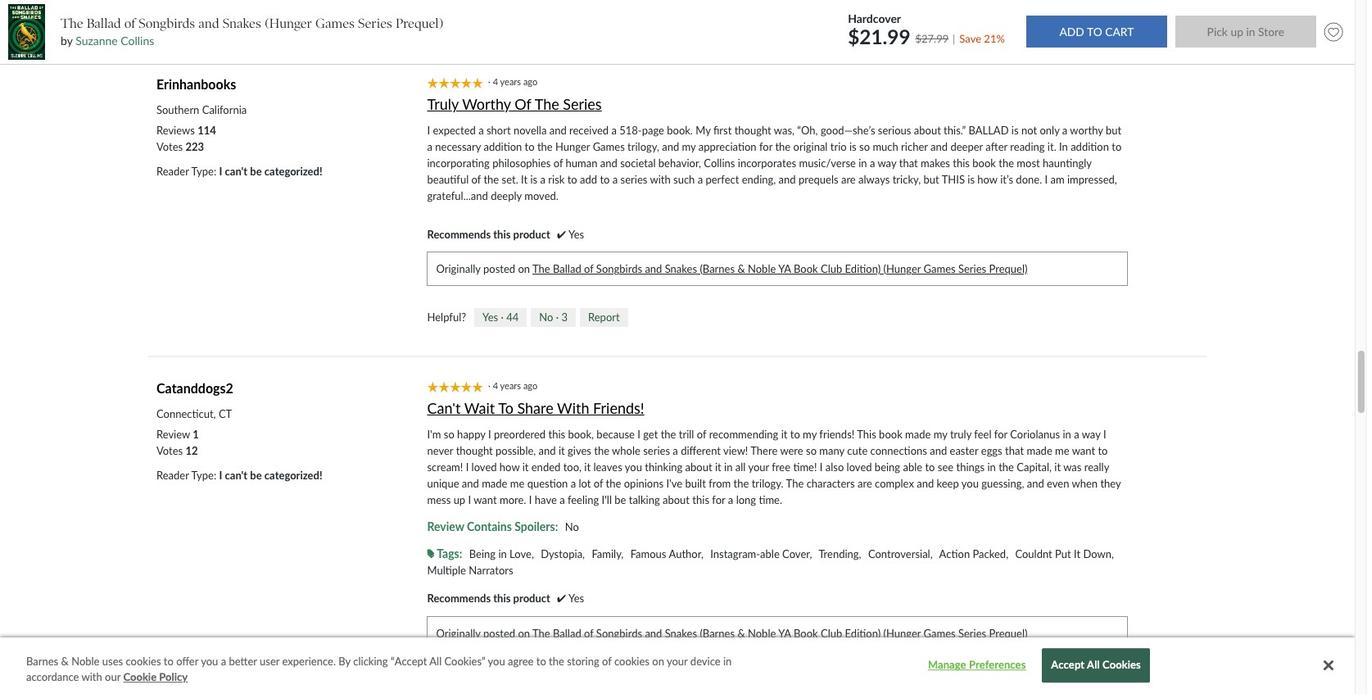 Task type: locate. For each thing, give the bounding box(es) containing it.
1 vertical spatial ya
[[779, 627, 791, 640]]

makes
[[921, 157, 951, 170]]

addition down short
[[484, 140, 522, 153]]

1 ago from the top
[[524, 76, 538, 87]]

1 vertical spatial 4
[[493, 381, 498, 391]]

recommending
[[709, 428, 779, 441]]

1 horizontal spatial no
[[565, 521, 579, 534]]

love,
[[510, 548, 534, 561]]

1 loved from the left
[[472, 461, 497, 474]]

the ballad of songbirds and snakes (barnes & noble ya book club edition) (hunger games series prequel) link
[[533, 262, 1028, 276], [533, 627, 1028, 640]]

yes
[[569, 228, 584, 241], [483, 310, 498, 323], [569, 592, 584, 605]]

me
[[1056, 445, 1070, 458], [510, 477, 525, 490]]

1 votes from the top
[[157, 140, 183, 153]]

1 horizontal spatial your
[[749, 461, 770, 474]]

reader for truly
[[157, 165, 189, 178]]

114
[[198, 124, 216, 137]]

cookies up cookie
[[126, 655, 161, 668]]

moved.
[[525, 189, 559, 203]]

0 vertical spatial can't
[[225, 165, 248, 178]]

1 vertical spatial collins
[[704, 157, 736, 170]]

0 horizontal spatial loved
[[472, 461, 497, 474]]

collins inside i expected a short novella and received a 518-page book. my first thought was, "oh, good—she's serious about this." ballad is not only a worthy but a necessary addition to the hunger games trilogy, and my appreciation for the original trio is so much richer and deeper after reading it. in addition to incorporating philosophies of human and societal behavior, collins incorporates music/verse in a way that makes this book the most hauntingly beautiful of the set. it is a risk to add to a series with such a perfect ending, and prequels are always tricky, but this is how it's done. i am impressed, grateful...and deeply moved.
[[704, 157, 736, 170]]

0 vertical spatial no
[[540, 310, 554, 323]]

1 vertical spatial on
[[518, 627, 530, 640]]

no up dystopia,
[[565, 521, 579, 534]]

perfect
[[706, 173, 740, 186]]

are inside i expected a short novella and received a 518-page book. my first thought was, "oh, good—she's serious about this." ballad is not only a worthy but a necessary addition to the hunger games trilogy, and my appreciation for the original trio is so much richer and deeper after reading it. in addition to incorporating philosophies of human and societal behavior, collins incorporates music/verse in a way that makes this book the most hauntingly beautiful of the set. it is a risk to add to a series with such a perfect ending, and prequels are always tricky, but this is how it's done. i am impressed, grateful...and deeply moved.
[[842, 173, 856, 186]]

always
[[859, 173, 890, 186]]

0 vertical spatial product
[[514, 228, 551, 241]]

recommends this product ✔ yes down the narrators
[[427, 592, 584, 605]]

type: down the '12'
[[191, 469, 217, 482]]

all right the accept
[[1088, 659, 1100, 672]]

2 originally from the top
[[436, 627, 481, 640]]

ballad
[[969, 124, 1009, 137]]

0 horizontal spatial addition
[[484, 140, 522, 153]]

1 reader from the top
[[157, 165, 189, 178]]

how down possible,
[[500, 461, 520, 474]]

made
[[906, 428, 931, 441], [1027, 445, 1053, 458], [482, 477, 508, 490]]

1 4 from the top
[[493, 76, 498, 87]]

this down the narrators
[[494, 592, 511, 605]]

☆☆☆☆☆
[[427, 77, 484, 88], [427, 77, 484, 88], [427, 381, 484, 393], [427, 381, 484, 393]]

0 horizontal spatial cookies
[[126, 655, 161, 668]]

a left short
[[479, 124, 484, 137]]

reader for can't
[[157, 469, 189, 482]]

southern
[[157, 103, 199, 116]]

1 vertical spatial want
[[474, 494, 497, 507]]

1 vertical spatial review
[[427, 520, 464, 534]]

songbirds inside the "the ballad of songbirds and snakes (hunger games series prequel) by suzanne collins"
[[139, 15, 195, 31]]

about down i've
[[663, 494, 690, 507]]

helpful?
[[427, 311, 466, 324]]

1 horizontal spatial book
[[973, 157, 997, 170]]

to right risk
[[568, 173, 578, 186]]

reader down the '12'
[[157, 469, 189, 482]]

0 vertical spatial originally
[[436, 262, 481, 276]]

the up 'by'
[[61, 15, 83, 31]]

only
[[1040, 124, 1060, 137]]

lot
[[579, 477, 591, 490]]

i
[[427, 124, 430, 137], [219, 165, 222, 178], [1045, 173, 1048, 186], [488, 428, 491, 441], [638, 428, 641, 441], [1104, 428, 1107, 441], [466, 461, 469, 474], [820, 461, 823, 474], [219, 469, 222, 482], [468, 494, 471, 507], [529, 494, 532, 507]]

in inside i expected a short novella and received a 518-page book. my first thought was, "oh, good—she's serious about this." ballad is not only a worthy but a necessary addition to the hunger games trilogy, and my appreciation for the original trio is so much richer and deeper after reading it. in addition to incorporating philosophies of human and societal behavior, collins incorporates music/verse in a way that makes this book the most hauntingly beautiful of the set. it is a risk to add to a series with such a perfect ending, and prequels are always tricky, but this is how it's done. i am impressed, grateful...and deeply moved.
[[859, 157, 868, 170]]

0 vertical spatial posted
[[484, 262, 516, 276]]

you
[[625, 461, 643, 474], [962, 477, 979, 490], [201, 655, 218, 668], [488, 655, 505, 668]]

it up from
[[715, 461, 722, 474]]

yes down add
[[569, 228, 584, 241]]

1 horizontal spatial way
[[1082, 428, 1101, 441]]

series
[[563, 95, 602, 113], [621, 173, 648, 186], [644, 445, 670, 458]]

with
[[650, 173, 671, 186], [557, 399, 590, 417], [82, 671, 102, 684]]

4 for wait
[[493, 381, 498, 391]]

want
[[1073, 445, 1096, 458], [474, 494, 497, 507]]

ago up share
[[524, 381, 538, 391]]

0 horizontal spatial but
[[924, 173, 940, 186]]

book
[[973, 157, 997, 170], [879, 428, 903, 441]]

1 vertical spatial no
[[565, 521, 579, 534]]

2 club from the top
[[821, 627, 843, 640]]

✔ down moved.
[[557, 228, 566, 241]]

be
[[250, 165, 262, 178], [250, 469, 262, 482], [615, 494, 626, 507]]

songbirds up storing
[[597, 627, 643, 640]]

ended
[[532, 461, 561, 474]]

deeper
[[951, 140, 983, 153]]

1 can't from the top
[[225, 165, 248, 178]]

packed,
[[973, 548, 1009, 561]]

that inside 'i'm so happy i preordered this book, because i get the trill of recommending it to my friends! this book made my truly feel for coriolanus in a way i never thought possible, and it gives the whole series a different view! there were so many cute connections and easter eggs that made me want to scream! i loved how it ended too, it leaves you thinking about it in all your free time!  i also loved being able to see things in the capital, it was really unique and made me question a lot of the opinions i've built from the trilogy. the characters are complex and keep you guessing, and even when they mess up i want more. i have a feeling i'll be talking about this for a long time.'
[[1006, 445, 1025, 458]]

famous
[[631, 548, 667, 561]]

$27.99
[[916, 32, 949, 45]]

0 vertical spatial thought
[[735, 124, 772, 137]]

this."
[[944, 124, 966, 137]]

0 vertical spatial book
[[794, 262, 818, 276]]

the down leaves
[[606, 477, 622, 490]]

be for truly worthy of the series
[[250, 165, 262, 178]]

how left the it's
[[978, 173, 998, 186]]

received
[[570, 124, 609, 137]]

0 vertical spatial originally posted on the ballad of songbirds and snakes (barnes & noble ya book club edition) (hunger games series prequel)
[[436, 262, 1028, 276]]

0 vertical spatial ago
[[524, 76, 538, 87]]

0 vertical spatial snakes
[[223, 15, 261, 31]]

list containing review
[[157, 427, 199, 459]]

1 horizontal spatial review
[[427, 520, 464, 534]]

accordance
[[26, 671, 79, 684]]

ago
[[524, 76, 538, 87], [524, 381, 538, 391]]

feel
[[975, 428, 992, 441]]

2 vertical spatial &
[[61, 655, 69, 668]]

1 recommends from the top
[[427, 228, 491, 241]]

0 vertical spatial reader
[[157, 165, 189, 178]]

2 vertical spatial for
[[712, 494, 726, 507]]

1 book from the top
[[794, 262, 818, 276]]

it left gives
[[559, 445, 565, 458]]

2 ✔ from the top
[[557, 592, 566, 605]]

product down moved.
[[514, 228, 551, 241]]

series up received
[[563, 95, 602, 113]]

2 4 from the top
[[493, 381, 498, 391]]

2 vertical spatial with
[[82, 671, 102, 684]]

music/verse
[[799, 157, 856, 170]]

so left much
[[860, 140, 870, 153]]

0 vertical spatial years
[[500, 76, 521, 87]]

i'm
[[427, 428, 441, 441]]

manage preferences
[[928, 659, 1026, 672]]

songbirds up suzanne collins link
[[139, 15, 195, 31]]

of up suzanne collins link
[[124, 15, 135, 31]]

0 vertical spatial about
[[914, 124, 942, 137]]

the ballad of songbirds and snakes (hunger games series prequel) image
[[8, 4, 45, 60]]

the up no · 3 in the left top of the page
[[533, 262, 551, 276]]

2 type: from the top
[[191, 469, 217, 482]]

can't down 'southern california reviews 114 votes 223'
[[225, 165, 248, 178]]

1 vertical spatial your
[[667, 655, 688, 668]]

accept
[[1052, 659, 1085, 672]]

"oh,
[[798, 124, 818, 137]]

barnes
[[26, 655, 58, 668]]

cookie policy link
[[123, 670, 188, 686]]

originally up cookies" at the bottom left
[[436, 627, 481, 640]]

4 up wait at the bottom of page
[[493, 381, 498, 391]]

0 horizontal spatial all
[[430, 655, 442, 668]]

with left such
[[650, 173, 671, 186]]

trill
[[679, 428, 695, 441]]

2 (barnes from the top
[[700, 627, 735, 640]]

a left 518-
[[612, 124, 617, 137]]

1 vertical spatial · 4 years ago
[[488, 381, 542, 391]]

votes inside 'southern california reviews 114 votes 223'
[[157, 140, 183, 153]]

want up 'was'
[[1073, 445, 1096, 458]]

made down coriolanus
[[1027, 445, 1053, 458]]

to right agree
[[537, 655, 546, 668]]

my down "book."
[[682, 140, 696, 153]]

1 vertical spatial (barnes
[[700, 627, 735, 640]]

made up more.
[[482, 477, 508, 490]]

type: for can't
[[191, 469, 217, 482]]

series down get
[[644, 445, 670, 458]]

223
[[186, 140, 204, 153]]

1 vertical spatial worthy
[[1071, 124, 1104, 137]]

0 vertical spatial are
[[842, 173, 856, 186]]

ago for share
[[524, 381, 538, 391]]

2 book from the top
[[794, 627, 818, 640]]

in inside barnes & noble uses cookies to offer you a better user experience. by clicking "accept all cookies" you agree to the storing of cookies on your device in accordance with our
[[724, 655, 732, 668]]

a left lot
[[571, 477, 576, 490]]

type: for truly
[[191, 165, 217, 178]]

view!
[[724, 445, 749, 458]]

opinions
[[624, 477, 664, 490]]

1 horizontal spatial so
[[806, 445, 817, 458]]

recommends this product ✔ yes down deeply
[[427, 228, 584, 241]]

get
[[644, 428, 658, 441]]

· 4 years ago up share
[[488, 381, 542, 391]]

1 recommends this product ✔ yes from the top
[[427, 228, 584, 241]]

to up the really
[[1099, 445, 1108, 458]]

book.
[[667, 124, 693, 137]]

put
[[1056, 548, 1072, 561]]

thought inside 'i'm so happy i preordered this book, because i get the trill of recommending it to my friends! this book made my truly feel for coriolanus in a way i never thought possible, and it gives the whole series a different view! there were so many cute connections and easter eggs that made me want to scream! i loved how it ended too, it leaves you thinking about it in all your free time!  i also loved being able to see things in the capital, it was really unique and made me question a lot of the opinions i've built from the trilogy. the characters are complex and keep you guessing, and even when they mess up i want more. i have a feeling i'll be talking about this for a long time.'
[[456, 445, 493, 458]]

2 the ballad of songbirds and snakes (barnes & noble ya book club edition) (hunger games series prequel) link from the top
[[533, 627, 1028, 640]]

of inside the "the ballad of songbirds and snakes (hunger games series prequel) by suzanne collins"
[[124, 15, 135, 31]]

that
[[900, 157, 919, 170], [1006, 445, 1025, 458]]

1 horizontal spatial collins
[[704, 157, 736, 170]]

(barnes
[[700, 262, 735, 276], [700, 627, 735, 640]]

book down after
[[973, 157, 997, 170]]

are inside 'i'm so happy i preordered this book, because i get the trill of recommending it to my friends! this book made my truly feel for coriolanus in a way i never thought possible, and it gives the whole series a different view! there were so many cute connections and easter eggs that made me want to scream! i loved how it ended too, it leaves you thinking about it in all your free time!  i also loved being able to see things in the capital, it was really unique and made me question a lot of the opinions i've built from the trilogy. the characters are complex and keep you guessing, and even when they mess up i want more. i have a feeling i'll be talking about this for a long time.'
[[858, 477, 873, 490]]

0 horizontal spatial way
[[878, 157, 897, 170]]

votes left the '12'
[[157, 445, 183, 458]]

1 years from the top
[[500, 76, 521, 87]]

for right feel
[[995, 428, 1008, 441]]

snakes
[[223, 15, 261, 31], [665, 262, 698, 276], [665, 627, 698, 640]]

recommends down grateful...and
[[427, 228, 491, 241]]

series down the societal
[[621, 173, 648, 186]]

complex
[[875, 477, 915, 490]]

my up were
[[803, 428, 817, 441]]

societal
[[621, 157, 656, 170]]

me up 'was'
[[1056, 445, 1070, 458]]

2 reader from the top
[[157, 469, 189, 482]]

1 vertical spatial votes
[[157, 445, 183, 458]]

0 horizontal spatial my
[[682, 140, 696, 153]]

1 vertical spatial with
[[557, 399, 590, 417]]

2 ago from the top
[[524, 381, 538, 391]]

1 horizontal spatial friends!
[[820, 428, 855, 441]]

1 type: from the top
[[191, 165, 217, 178]]

1 cookies from the left
[[126, 655, 161, 668]]

series inside 'i'm so happy i preordered this book, because i get the trill of recommending it to my friends! this book made my truly feel for coriolanus in a way i never thought possible, and it gives the whole series a different view! there were so many cute connections and easter eggs that made me want to scream! i loved how it ended too, it leaves you thinking about it in all your free time!  i also loved being able to see things in the capital, it was really unique and made me question a lot of the opinions i've built from the trilogy. the characters are complex and keep you guessing, and even when they mess up i want more. i have a feeling i'll be talking about this for a long time.'
[[644, 445, 670, 458]]

0 horizontal spatial so
[[444, 428, 455, 441]]

0 vertical spatial votes
[[157, 140, 183, 153]]

0 vertical spatial 4
[[493, 76, 498, 87]]

cute
[[848, 445, 868, 458]]

on up content helpfulness group
[[518, 262, 530, 276]]

it
[[782, 428, 788, 441], [559, 445, 565, 458], [523, 461, 529, 474], [585, 461, 591, 474], [715, 461, 722, 474], [1055, 461, 1061, 474]]

connecticut, ct review 1 votes 12
[[157, 408, 232, 458]]

how inside 'i'm so happy i preordered this book, because i get the trill of recommending it to my friends! this book made my truly feel for coriolanus in a way i never thought possible, and it gives the whole series a different view! there were so many cute connections and easter eggs that made me want to scream! i loved how it ended too, it leaves you thinking about it in all your free time!  i also loved being able to see things in the capital, it was really unique and made me question a lot of the opinions i've built from the trilogy. the characters are complex and keep you guessing, and even when they mess up i want more. i have a feeling i'll be talking about this for a long time.'
[[500, 461, 520, 474]]

i up the really
[[1104, 428, 1107, 441]]

ballad up storing
[[553, 627, 582, 640]]

0 vertical spatial noble
[[748, 262, 776, 276]]

couldnt
[[1016, 548, 1053, 561]]

ballad
[[87, 15, 121, 31], [553, 262, 582, 276], [553, 627, 582, 640]]

this left book,
[[549, 428, 566, 441]]

be inside 'i'm so happy i preordered this book, because i get the trill of recommending it to my friends! this book made my truly feel for coriolanus in a way i never thought possible, and it gives the whole series a different view! there were so many cute connections and easter eggs that made me want to scream! i loved how it ended too, it leaves you thinking about it in all your free time!  i also loved being able to see things in the capital, it was really unique and made me question a lot of the opinions i've built from the trilogy. the characters are complex and keep you guessing, and even when they mess up i want more. i have a feeling i'll be talking about this for a long time.'
[[615, 494, 626, 507]]

· 4 years ago up truly worthy of the series
[[488, 76, 542, 87]]

expected
[[433, 124, 476, 137]]

2 horizontal spatial so
[[860, 140, 870, 153]]

author,
[[669, 548, 704, 561]]

2 vertical spatial so
[[806, 445, 817, 458]]

0 vertical spatial but
[[1106, 124, 1122, 137]]

add to wishlist image
[[1321, 19, 1348, 45]]

my
[[696, 124, 711, 137]]

noble
[[748, 262, 776, 276], [748, 627, 776, 640], [71, 655, 100, 668]]

(hunger inside the "the ballad of songbirds and snakes (hunger games series prequel) by suzanne collins"
[[265, 15, 312, 31]]

2 vertical spatial series
[[644, 445, 670, 458]]

novella
[[514, 124, 547, 137]]

2 can't from the top
[[225, 469, 248, 482]]

1 vertical spatial the ballad of songbirds and snakes (barnes & noble ya book club edition) (hunger games series prequel) link
[[533, 627, 1028, 640]]

connections
[[871, 445, 928, 458]]

after
[[986, 140, 1008, 153]]

of up report
[[584, 262, 594, 276]]

2 recommends from the top
[[427, 592, 491, 605]]

1 the ballad of songbirds and snakes (barnes & noble ya book club edition) (hunger games series prequel) link from the top
[[533, 262, 1028, 276]]

your left device
[[667, 655, 688, 668]]

votes inside 'connecticut, ct review 1 votes 12'
[[157, 445, 183, 458]]

1 vertical spatial can't
[[225, 469, 248, 482]]

way up the really
[[1082, 428, 1101, 441]]

2 vertical spatial noble
[[71, 655, 100, 668]]

no inside review contains spoilers: no
[[565, 521, 579, 534]]

that right eggs
[[1006, 445, 1025, 458]]

0 horizontal spatial friends!
[[593, 399, 645, 417]]

the down the "novella"
[[538, 140, 553, 153]]

1 horizontal spatial made
[[906, 428, 931, 441]]

not
[[1022, 124, 1038, 137]]

worthy inside i expected a short novella and received a 518-page book. my first thought was, "oh, good—she's serious about this." ballad is not only a worthy but a necessary addition to the hunger games trilogy, and my appreciation for the original trio is so much richer and deeper after reading it. in addition to incorporating philosophies of human and societal behavior, collins incorporates music/verse in a way that makes this book the most hauntingly beautiful of the set. it is a risk to add to a series with such a perfect ending, and prequels are always tricky, but this is how it's done. i am impressed, grateful...and deeply moved.
[[1071, 124, 1104, 137]]

1 vertical spatial reader
[[157, 469, 189, 482]]

&
[[738, 262, 746, 276], [738, 627, 746, 640], [61, 655, 69, 668]]

0 horizontal spatial are
[[842, 173, 856, 186]]

1 horizontal spatial but
[[1106, 124, 1122, 137]]

1 reader type: i can't be categorized! from the top
[[157, 165, 323, 178]]

& inside barnes & noble uses cookies to offer you a better user experience. by clicking "accept all cookies" you agree to the storing of cookies on your device in accordance with our
[[61, 655, 69, 668]]

1 vertical spatial thought
[[456, 445, 493, 458]]

addition right the in
[[1071, 140, 1110, 153]]

ballad up 3
[[553, 262, 582, 276]]

book inside i expected a short novella and received a 518-page book. my first thought was, "oh, good—she's serious about this." ballad is not only a worthy but a necessary addition to the hunger games trilogy, and my appreciation for the original trio is so much richer and deeper after reading it. in addition to incorporating philosophies of human and societal behavior, collins incorporates music/verse in a way that makes this book the most hauntingly beautiful of the set. it is a risk to add to a series with such a perfect ending, and prequels are always tricky, but this is how it's done. i am impressed, grateful...and deeply moved.
[[973, 157, 997, 170]]

about down different on the bottom
[[686, 461, 713, 474]]

this down the 'built'
[[693, 494, 710, 507]]

all inside barnes & noble uses cookies to offer you a better user experience. by clicking "accept all cookies" you agree to the storing of cookies on your device in accordance with our
[[430, 655, 442, 668]]

1 vertical spatial club
[[821, 627, 843, 640]]

1 categorized! from the top
[[265, 165, 323, 178]]

1 vertical spatial book
[[879, 428, 903, 441]]

reader type: i can't be categorized! down the '12'
[[157, 469, 323, 482]]

for down from
[[712, 494, 726, 507]]

whole
[[612, 445, 641, 458]]

beautiful
[[427, 173, 469, 186]]

1 vertical spatial that
[[1006, 445, 1025, 458]]

votes for can't wait to share with friends!
[[157, 445, 183, 458]]

2 reader type: i can't be categorized! from the top
[[157, 469, 323, 482]]

reader type: i can't be categorized!
[[157, 165, 323, 178], [157, 469, 323, 482]]

wait
[[465, 399, 495, 417]]

review left the 1
[[157, 428, 190, 441]]

0 vertical spatial review
[[157, 428, 190, 441]]

0 vertical spatial the ballad of songbirds and snakes (barnes & noble ya book club edition) (hunger games series prequel) link
[[533, 262, 1028, 276]]

0 horizontal spatial with
[[82, 671, 102, 684]]

✔ down dystopia,
[[557, 592, 566, 605]]

1 · 4 years ago from the top
[[488, 76, 542, 87]]

12
[[186, 445, 198, 458]]

None submit
[[1027, 16, 1168, 48], [1176, 16, 1317, 48], [1027, 16, 1168, 48], [1176, 16, 1317, 48]]

1 horizontal spatial are
[[858, 477, 873, 490]]

it right too,
[[585, 461, 591, 474]]

0 horizontal spatial worthy
[[462, 95, 511, 113]]

ending,
[[742, 173, 776, 186]]

1 horizontal spatial me
[[1056, 445, 1070, 458]]

years
[[500, 76, 521, 87], [500, 381, 521, 391]]

in down eggs
[[988, 461, 996, 474]]

list
[[157, 122, 216, 155], [157, 427, 199, 459]]

addition
[[484, 140, 522, 153], [1071, 140, 1110, 153]]

years up share
[[500, 381, 521, 391]]

1 vertical spatial way
[[1082, 428, 1101, 441]]

leaves
[[594, 461, 623, 474]]

2 · 4 years ago from the top
[[488, 381, 542, 391]]

a left better
[[221, 655, 226, 668]]

different
[[681, 445, 721, 458]]

list for can't wait to share with friends!
[[157, 427, 199, 459]]

0 vertical spatial me
[[1056, 445, 1070, 458]]

in inside # tags: being in love, dystopia, family, famous author, instagram-able cover, trending, controversial, action packed, couldnt put it down, multiple narrators
[[499, 548, 507, 561]]

reader type: i can't be categorized! for can't
[[157, 469, 323, 482]]

1 originally from the top
[[436, 262, 481, 276]]

songbirds up report
[[597, 262, 643, 276]]

2 years from the top
[[500, 381, 521, 391]]

1 vertical spatial made
[[1027, 445, 1053, 458]]

1 vertical spatial series
[[621, 173, 648, 186]]

that inside i expected a short novella and received a 518-page book. my first thought was, "oh, good—she's serious about this." ballad is not only a worthy but a necessary addition to the hunger games trilogy, and my appreciation for the original trio is so much richer and deeper after reading it. in addition to incorporating philosophies of human and societal behavior, collins incorporates music/verse in a way that makes this book the most hauntingly beautiful of the set. it is a risk to add to a series with such a perfect ending, and prequels are always tricky, but this is how it's done. i am impressed, grateful...and deeply moved.
[[900, 157, 919, 170]]

built
[[686, 477, 706, 490]]

1 vertical spatial series
[[959, 262, 987, 276]]

book up connections
[[879, 428, 903, 441]]

possible,
[[496, 445, 536, 458]]

2 list from the top
[[157, 427, 199, 459]]

1 vertical spatial edition)
[[845, 627, 881, 640]]

friends! inside 'i'm so happy i preordered this book, because i get the trill of recommending it to my friends! this book made my truly feel for coriolanus in a way i never thought possible, and it gives the whole series a different view! there were so many cute connections and easter eggs that made me want to scream! i loved how it ended too, it leaves you thinking about it in all your free time!  i also loved being able to see things in the capital, it was really unique and made me question a lot of the opinions i've built from the trilogy. the characters are complex and keep you guessing, and even when they mess up i want more. i have a feeling i'll be talking about this for a long time.'
[[820, 428, 855, 441]]

1 horizontal spatial for
[[760, 140, 773, 153]]

2 votes from the top
[[157, 445, 183, 458]]

the
[[535, 95, 560, 113], [538, 140, 553, 153], [776, 140, 791, 153], [999, 157, 1015, 170], [484, 173, 499, 186], [661, 428, 677, 441], [594, 445, 610, 458], [999, 461, 1015, 474], [606, 477, 622, 490], [734, 477, 749, 490], [549, 655, 565, 668]]

the ballad of songbirds and snakes (hunger games series prequel) by suzanne collins
[[61, 15, 444, 48]]

2 horizontal spatial for
[[995, 428, 1008, 441]]

posted up the yes · 44 on the top of the page
[[484, 262, 516, 276]]

you left agree
[[488, 655, 505, 668]]

0 vertical spatial that
[[900, 157, 919, 170]]

1 (barnes from the top
[[700, 262, 735, 276]]

1 list from the top
[[157, 122, 216, 155]]

· 4 years ago
[[488, 76, 542, 87], [488, 381, 542, 391]]

2 originally posted on the ballad of songbirds and snakes (barnes & noble ya book club edition) (hunger games series prequel) from the top
[[436, 627, 1028, 640]]

2 categorized! from the top
[[265, 469, 323, 482]]

truly
[[951, 428, 972, 441]]

the
[[61, 15, 83, 31], [533, 262, 551, 276], [786, 477, 804, 490], [533, 627, 551, 640]]

list containing reviews
[[157, 122, 216, 155]]

originally up helpful?
[[436, 262, 481, 276]]

0 vertical spatial ✔
[[557, 228, 566, 241]]

2 horizontal spatial with
[[650, 173, 671, 186]]

0 vertical spatial with
[[650, 173, 671, 186]]

1 vertical spatial be
[[250, 469, 262, 482]]

privacy alert dialog
[[0, 638, 1356, 694]]

1 vertical spatial categorized!
[[265, 469, 323, 482]]

preordered
[[494, 428, 546, 441]]

4 for worthy
[[493, 76, 498, 87]]

2 vertical spatial on
[[653, 655, 665, 668]]

0 vertical spatial made
[[906, 428, 931, 441]]

0 vertical spatial list
[[157, 122, 216, 155]]



Task type: vqa. For each thing, say whether or not it's contained in the screenshot.
· 4 years ago related to to
yes



Task type: describe. For each thing, give the bounding box(es) containing it.
action
[[940, 548, 971, 561]]

series inside i expected a short novella and received a 518-page book. my first thought was, "oh, good—she's serious about this." ballad is not only a worthy but a necessary addition to the hunger games trilogy, and my appreciation for the original trio is so much richer and deeper after reading it. in addition to incorporating philosophies of human and societal behavior, collins incorporates music/verse in a way that makes this book the most hauntingly beautiful of the set. it is a risk to add to a series with such a perfect ending, and prequels are always tricky, but this is how it's done. i am impressed, grateful...and deeply moved.
[[621, 173, 648, 186]]

in right coriolanus
[[1063, 428, 1072, 441]]

am
[[1051, 173, 1065, 186]]

a up 'was'
[[1075, 428, 1080, 441]]

being
[[875, 461, 901, 474]]

california
[[202, 103, 247, 116]]

risk
[[549, 173, 565, 186]]

also
[[826, 461, 844, 474]]

trio
[[831, 140, 847, 153]]

2 vertical spatial songbirds
[[597, 627, 643, 640]]

with inside i expected a short novella and received a 518-page book. my first thought was, "oh, good—she's serious about this." ballad is not only a worthy but a necessary addition to the hunger games trilogy, and my appreciation for the original trio is so much richer and deeper after reading it. in addition to incorporating philosophies of human and societal behavior, collins incorporates music/verse in a way that makes this book the most hauntingly beautiful of the set. it is a risk to add to a series with such a perfect ending, and prequels are always tricky, but this is how it's done. i am impressed, grateful...and deeply moved.
[[650, 173, 671, 186]]

the up guessing,
[[999, 461, 1015, 474]]

1 vertical spatial (hunger
[[884, 262, 921, 276]]

is up moved.
[[531, 173, 538, 186]]

snakes inside the "the ballad of songbirds and snakes (hunger games series prequel) by suzanne collins"
[[223, 15, 261, 31]]

up
[[454, 494, 466, 507]]

to left see
[[926, 461, 936, 474]]

44
[[507, 310, 519, 323]]

the right get
[[661, 428, 677, 441]]

thought inside i expected a short novella and received a 518-page book. my first thought was, "oh, good—she's serious about this." ballad is not only a worthy but a necessary addition to the hunger games trilogy, and my appreciation for the original trio is so much richer and deeper after reading it. in addition to incorporating philosophies of human and societal behavior, collins incorporates music/verse in a way that makes this book the most hauntingly beautiful of the set. it is a risk to add to a series with such a perfect ending, and prequels are always tricky, but this is how it's done. i am impressed, grateful...and deeply moved.
[[735, 124, 772, 137]]

to right add
[[600, 173, 610, 186]]

· 4 years ago for of
[[488, 76, 542, 87]]

be for can't wait to share with friends!
[[250, 469, 262, 482]]

categorized! for truly
[[265, 165, 323, 178]]

i right 'happy'
[[488, 428, 491, 441]]

# tags: being in love, dystopia, family, famous author, instagram-able cover, trending, controversial, action packed, couldnt put it down, multiple narrators
[[427, 547, 1115, 577]]

a left risk
[[541, 173, 546, 186]]

2 vertical spatial snakes
[[665, 627, 698, 640]]

i'm so happy i preordered this book, because i get the trill of recommending it to my friends! this book made my truly feel for coriolanus in a way i never thought possible, and it gives the whole series a different view! there were so many cute connections and easter eggs that made me want to scream! i loved how it ended too, it leaves you thinking about it in all your free time!  i also loved being able to see things in the capital, it was really unique and made me question a lot of the opinions i've built from the trilogy. the characters are complex and keep you guessing, and even when they mess up i want more. i have a feeling i'll be talking about this for a long time.
[[427, 428, 1122, 507]]

1 vertical spatial &
[[738, 627, 746, 640]]

1 posted from the top
[[484, 262, 516, 276]]

trending,
[[819, 548, 862, 561]]

of up storing
[[584, 627, 594, 640]]

to right wait at the bottom of page
[[498, 399, 514, 417]]

i down 'southern california reviews 114 votes 223'
[[219, 165, 222, 178]]

of up the "novella"
[[515, 95, 532, 113]]

way inside 'i'm so happy i preordered this book, because i get the trill of recommending it to my friends! this book made my truly feel for coriolanus in a way i never thought possible, and it gives the whole series a different view! there were so many cute connections and easter eggs that made me want to scream! i loved how it ended too, it leaves you thinking about it in all your free time!  i also loved being able to see things in the capital, it was really unique and made me question a lot of the opinions i've built from the trilogy. the characters are complex and keep you guessing, and even when they mess up i want more. i have a feeling i'll be talking about this for a long time.'
[[1082, 428, 1101, 441]]

1 product from the top
[[514, 228, 551, 241]]

0 vertical spatial series
[[563, 95, 602, 113]]

down,
[[1084, 548, 1115, 561]]

most
[[1017, 157, 1041, 170]]

to up policy
[[164, 655, 174, 668]]

1 ✔ from the top
[[557, 228, 566, 241]]

so inside i expected a short novella and received a 518-page book. my first thought was, "oh, good—she's serious about this." ballad is not only a worthy but a necessary addition to the hunger games trilogy, and my appreciation for the original trio is so much richer and deeper after reading it. in addition to incorporating philosophies of human and societal behavior, collins incorporates music/verse in a way that makes this book the most hauntingly beautiful of the set. it is a risk to add to a series with such a perfect ending, and prequels are always tricky, but this is how it's done. i am impressed, grateful...and deeply moved.
[[860, 140, 870, 153]]

is left not
[[1012, 124, 1019, 137]]

ballad inside the "the ballad of songbirds and snakes (hunger games series prequel) by suzanne collins"
[[87, 15, 121, 31]]

· up truly worthy of the series
[[488, 76, 491, 87]]

you right the "offer"
[[201, 655, 218, 668]]

it's
[[1001, 173, 1014, 186]]

hunger
[[556, 140, 590, 153]]

of up risk
[[554, 157, 563, 170]]

the inside the "the ballad of songbirds and snakes (hunger games series prequel) by suzanne collins"
[[61, 15, 83, 31]]

i left also
[[820, 461, 823, 474]]

reading
[[1011, 140, 1045, 153]]

all inside accept all cookies button
[[1088, 659, 1100, 672]]

this down deeply
[[494, 228, 511, 241]]

2 recommends this product ✔ yes from the top
[[427, 592, 584, 605]]

storing
[[567, 655, 600, 668]]

to up were
[[791, 428, 801, 441]]

many
[[820, 445, 845, 458]]

0 vertical spatial &
[[738, 262, 746, 276]]

narrators
[[469, 564, 514, 577]]

i right scream!
[[466, 461, 469, 474]]

erinhanbooks button
[[157, 76, 236, 92]]

to down the "novella"
[[525, 140, 535, 153]]

you down whole
[[625, 461, 643, 474]]

and inside the "the ballad of songbirds and snakes (hunger games series prequel) by suzanne collins"
[[199, 15, 219, 31]]

0 vertical spatial worthy
[[462, 95, 511, 113]]

is right trio
[[850, 140, 857, 153]]

0 vertical spatial yes
[[569, 228, 584, 241]]

can't for can't wait to share with friends!
[[225, 469, 248, 482]]

hauntingly
[[1043, 157, 1092, 170]]

· 4 years ago for to
[[488, 381, 542, 391]]

games inside i expected a short novella and received a 518-page book. my first thought was, "oh, good—she's serious about this." ballad is not only a worthy but a necessary addition to the hunger games trilogy, and my appreciation for the original trio is so much richer and deeper after reading it. in addition to incorporating philosophies of human and societal behavior, collins incorporates music/verse in a way that makes this book the most hauntingly beautiful of the set. it is a risk to add to a series with such a perfect ending, and prequels are always tricky, but this is how it's done. i am impressed, grateful...and deeply moved.
[[593, 140, 625, 153]]

2 product from the top
[[514, 592, 551, 605]]

by
[[339, 655, 351, 668]]

· left 3
[[556, 310, 559, 323]]

years for to
[[500, 381, 521, 391]]

1 horizontal spatial my
[[803, 428, 817, 441]]

3
[[562, 310, 568, 323]]

· left '44'
[[501, 310, 504, 323]]

truly worthy of the series
[[427, 95, 602, 113]]

save 21%
[[960, 32, 1005, 45]]

518-
[[620, 124, 642, 137]]

1 horizontal spatial want
[[1073, 445, 1096, 458]]

$21.99 $27.99
[[848, 24, 949, 48]]

the up agree
[[533, 627, 551, 640]]

a right only
[[1063, 124, 1068, 137]]

0 horizontal spatial want
[[474, 494, 497, 507]]

i right up
[[468, 494, 471, 507]]

2 edition) from the top
[[845, 627, 881, 640]]

about inside i expected a short novella and received a 518-page book. my first thought was, "oh, good—she's serious about this." ballad is not only a worthy but a necessary addition to the hunger games trilogy, and my appreciation for the original trio is so much richer and deeper after reading it. in addition to incorporating philosophies of human and societal behavior, collins incorporates music/verse in a way that makes this book the most hauntingly beautiful of the set. it is a risk to add to a series with such a perfect ending, and prequels are always tricky, but this is how it's done. i am impressed, grateful...and deeply moved.
[[914, 124, 942, 137]]

tags:
[[437, 547, 463, 561]]

contains
[[467, 520, 512, 534]]

no inside content helpfulness group
[[540, 310, 554, 323]]

of inside barnes & noble uses cookies to offer you a better user experience. by clicking "accept all cookies" you agree to the storing of cookies on your device in accordance with our
[[602, 655, 612, 668]]

0 horizontal spatial for
[[712, 494, 726, 507]]

series inside the "the ballad of songbirds and snakes (hunger games series prequel) by suzanne collins"
[[358, 15, 393, 31]]

it.
[[1048, 140, 1057, 153]]

a inside barnes & noble uses cookies to offer you a better user experience. by clicking "accept all cookies" you agree to the storing of cookies on your device in accordance with our
[[221, 655, 226, 668]]

set.
[[502, 173, 519, 186]]

able inside 'i'm so happy i preordered this book, because i get the trill of recommending it to my friends! this book made my truly feel for coriolanus in a way i never thought possible, and it gives the whole series a different view! there were so many cute connections and easter eggs that made me want to scream! i loved how it ended too, it leaves you thinking about it in all your free time!  i also loved being able to see things in the capital, it was really unique and made me question a lot of the opinions i've built from the trilogy. the characters are complex and keep you guessing, and even when they mess up i want more. i have a feeling i'll be talking about this for a long time.'
[[904, 461, 923, 474]]

unique
[[427, 477, 459, 490]]

of right trill
[[697, 428, 707, 441]]

impressed,
[[1068, 173, 1118, 186]]

you down things at the right
[[962, 477, 979, 490]]

my inside i expected a short novella and received a 518-page book. my first thought was, "oh, good—she's serious about this." ballad is not only a worthy but a necessary addition to the hunger games trilogy, and my appreciation for the original trio is so much richer and deeper after reading it. in addition to incorporating philosophies of human and societal behavior, collins incorporates music/verse in a way that makes this book the most hauntingly beautiful of the set. it is a risk to add to a series with such a perfect ending, and prequels are always tricky, but this is how it's done. i am impressed, grateful...and deeply moved.
[[682, 140, 696, 153]]

things
[[957, 461, 985, 474]]

2 posted from the top
[[484, 627, 516, 640]]

this inside i expected a short novella and received a 518-page book. my first thought was, "oh, good—she's serious about this." ballad is not only a worthy but a necessary addition to the hunger games trilogy, and my appreciation for the original trio is so much richer and deeper after reading it. in addition to incorporating philosophies of human and societal behavior, collins incorporates music/verse in a way that makes this book the most hauntingly beautiful of the set. it is a risk to add to a series with such a perfect ending, and prequels are always tricky, but this is how it's done. i am impressed, grateful...and deeply moved.
[[953, 157, 970, 170]]

it inside # tags: being in love, dystopia, family, famous author, instagram-able cover, trending, controversial, action packed, couldnt put it down, multiple narrators
[[1075, 548, 1081, 561]]

1 club from the top
[[821, 262, 843, 276]]

2 loved from the left
[[847, 461, 872, 474]]

1 horizontal spatial with
[[557, 399, 590, 417]]

it down possible,
[[523, 461, 529, 474]]

capital,
[[1017, 461, 1052, 474]]

1 vertical spatial about
[[686, 461, 713, 474]]

a up the always
[[870, 157, 876, 170]]

time.
[[759, 494, 783, 507]]

i expected a short novella and received a 518-page book. my first thought was, "oh, good—she's serious about this." ballad is not only a worthy but a necessary addition to the hunger games trilogy, and my appreciation for the original trio is so much richer and deeper after reading it. in addition to incorporating philosophies of human and societal behavior, collins incorporates music/verse in a way that makes this book the most hauntingly beautiful of the set. it is a risk to add to a series with such a perfect ending, and prequels are always tricky, but this is how it's done. i am impressed, grateful...and deeply moved.
[[427, 124, 1122, 203]]

list for truly worthy of the series
[[157, 122, 216, 155]]

hardcover
[[848, 11, 902, 25]]

way inside i expected a short novella and received a 518-page book. my first thought was, "oh, good—she's serious about this." ballad is not only a worthy but a necessary addition to the hunger games trilogy, and my appreciation for the original trio is so much richer and deeper after reading it. in addition to incorporating philosophies of human and societal behavior, collins incorporates music/verse in a way that makes this book the most hauntingly beautiful of the set. it is a risk to add to a series with such a perfect ending, and prequels are always tricky, but this is how it's done. i am impressed, grateful...and deeply moved.
[[878, 157, 897, 170]]

the left set.
[[484, 173, 499, 186]]

cookie policy
[[123, 671, 188, 684]]

the inside 'i'm so happy i preordered this book, because i get the trill of recommending it to my friends! this book made my truly feel for coriolanus in a way i never thought possible, and it gives the whole series a different view! there were so many cute connections and easter eggs that made me want to scream! i loved how it ended too, it leaves you thinking about it in all your free time!  i also loved being able to see things in the capital, it was really unique and made me question a lot of the opinions i've built from the trilogy. the characters are complex and keep you guessing, and even when they mess up i want more. i have a feeling i'll be talking about this for a long time.'
[[786, 477, 804, 490]]

is right this
[[968, 173, 975, 186]]

cookies
[[1103, 659, 1142, 672]]

mess
[[427, 494, 451, 507]]

1 originally posted on the ballad of songbirds and snakes (barnes & noble ya book club edition) (hunger games series prequel) from the top
[[436, 262, 1028, 276]]

yes inside content helpfulness group
[[483, 310, 498, 323]]

appreciation
[[699, 140, 757, 153]]

coriolanus
[[1011, 428, 1061, 441]]

1 ya from the top
[[779, 262, 791, 276]]

from
[[709, 477, 731, 490]]

1 vertical spatial but
[[924, 173, 940, 186]]

can't for truly worthy of the series
[[225, 165, 248, 178]]

· up wait at the bottom of page
[[488, 381, 491, 391]]

it up were
[[782, 428, 788, 441]]

the up the "novella"
[[535, 95, 560, 113]]

content helpfulness group
[[427, 308, 628, 327]]

they
[[1101, 477, 1122, 490]]

2 horizontal spatial my
[[934, 428, 948, 441]]

incorporates
[[738, 157, 797, 170]]

2 vertical spatial about
[[663, 494, 690, 507]]

first
[[714, 124, 732, 137]]

philosophies
[[493, 157, 551, 170]]

a right add
[[613, 173, 618, 186]]

book inside 'i'm so happy i preordered this book, because i get the trill of recommending it to my friends! this book made my truly feel for coriolanus in a way i never thought possible, and it gives the whole series a different view! there were so many cute connections and easter eggs that made me want to scream! i loved how it ended too, it leaves you thinking about it in all your free time!  i also loved being able to see things in the capital, it was really unique and made me question a lot of the opinions i've built from the trilogy. the characters are complex and keep you guessing, and even when they mess up i want more. i have a feeling i'll be talking about this for a long time.'
[[879, 428, 903, 441]]

reader type: i can't be categorized! for truly
[[157, 165, 323, 178]]

gives
[[568, 445, 592, 458]]

0 horizontal spatial me
[[510, 477, 525, 490]]

the up leaves
[[594, 445, 610, 458]]

1 vertical spatial ballad
[[553, 262, 582, 276]]

years for of
[[500, 76, 521, 87]]

a right the have
[[560, 494, 565, 507]]

there
[[751, 445, 778, 458]]

the inside barnes & noble uses cookies to offer you a better user experience. by clicking "accept all cookies" you agree to the storing of cookies on your device in accordance with our
[[549, 655, 565, 668]]

0 horizontal spatial made
[[482, 477, 508, 490]]

2 vertical spatial (hunger
[[884, 627, 921, 640]]

accept all cookies button
[[1043, 649, 1151, 683]]

really
[[1085, 461, 1110, 474]]

of down incorporating
[[472, 173, 481, 186]]

to up impressed,
[[1112, 140, 1122, 153]]

a left necessary
[[427, 140, 433, 153]]

it inside i expected a short novella and received a 518-page book. my first thought was, "oh, good—she's serious about this." ballad is not only a worthy but a necessary addition to the hunger games trilogy, and my appreciation for the original trio is so much richer and deeper after reading it. in addition to incorporating philosophies of human and societal behavior, collins incorporates music/verse in a way that makes this book the most hauntingly beautiful of the set. it is a risk to add to a series with such a perfect ending, and prequels are always tricky, but this is how it's done. i am impressed, grateful...and deeply moved.
[[521, 173, 528, 186]]

serious
[[878, 124, 912, 137]]

share
[[518, 399, 554, 417]]

user
[[260, 655, 280, 668]]

barnes & noble uses cookies to offer you a better user experience. by clicking "accept all cookies" you agree to the storing of cookies on your device in accordance with our
[[26, 655, 732, 684]]

2 ya from the top
[[779, 627, 791, 640]]

question
[[528, 477, 568, 490]]

2 vertical spatial series
[[959, 627, 987, 640]]

experience.
[[282, 655, 336, 668]]

human
[[566, 157, 598, 170]]

the down all
[[734, 477, 749, 490]]

ago for the
[[524, 76, 538, 87]]

1 edition) from the top
[[845, 262, 881, 276]]

1 vertical spatial prequel)
[[990, 262, 1028, 276]]

1 vertical spatial for
[[995, 428, 1008, 441]]

being
[[469, 548, 496, 561]]

1 addition from the left
[[484, 140, 522, 153]]

cookies"
[[445, 655, 486, 668]]

your inside 'i'm so happy i preordered this book, because i get the trill of recommending it to my friends! this book made my truly feel for coriolanus in a way i never thought possible, and it gives the whole series a different view! there were so many cute connections and easter eggs that made me want to scream! i loved how it ended too, it leaves you thinking about it in all your free time!  i also loved being able to see things in the capital, it was really unique and made me question a lot of the opinions i've built from the trilogy. the characters are complex and keep you guessing, and even when they mess up i want more. i have a feeling i'll be talking about this for a long time.'
[[749, 461, 770, 474]]

a left long
[[728, 494, 734, 507]]

of right lot
[[594, 477, 603, 490]]

prequels
[[799, 173, 839, 186]]

2 addition from the left
[[1071, 140, 1110, 153]]

i down 'connecticut, ct review 1 votes 12'
[[219, 469, 222, 482]]

noble inside barnes & noble uses cookies to offer you a better user experience. by clicking "accept all cookies" you agree to the storing of cookies on your device in accordance with our
[[71, 655, 100, 668]]

able inside # tags: being in love, dystopia, family, famous author, instagram-able cover, trending, controversial, action packed, couldnt put it down, multiple narrators
[[761, 548, 780, 561]]

1 vertical spatial snakes
[[665, 262, 698, 276]]

i left the have
[[529, 494, 532, 507]]

instagram-
[[711, 548, 761, 561]]

1 vertical spatial so
[[444, 428, 455, 441]]

with inside barnes & noble uses cookies to offer you a better user experience. by clicking "accept all cookies" you agree to the storing of cookies on your device in accordance with our
[[82, 671, 102, 684]]

2 vertical spatial prequel)
[[990, 627, 1028, 640]]

0 vertical spatial friends!
[[593, 399, 645, 417]]

necessary
[[435, 140, 481, 153]]

0 vertical spatial on
[[518, 262, 530, 276]]

can't
[[427, 399, 461, 417]]

on inside barnes & noble uses cookies to offer you a better user experience. by clicking "accept all cookies" you agree to the storing of cookies on your device in accordance with our
[[653, 655, 665, 668]]

prequel) inside the "the ballad of songbirds and snakes (hunger games series prequel) by suzanne collins"
[[396, 15, 444, 31]]

too,
[[564, 461, 582, 474]]

games inside the "the ballad of songbirds and snakes (hunger games series prequel) by suzanne collins"
[[316, 15, 355, 31]]

for inside i expected a short novella and received a 518-page book. my first thought was, "oh, good—she's serious about this." ballad is not only a worthy but a necessary addition to the hunger games trilogy, and my appreciation for the original trio is so much richer and deeper after reading it. in addition to incorporating philosophies of human and societal behavior, collins incorporates music/verse in a way that makes this book the most hauntingly beautiful of the set. it is a risk to add to a series with such a perfect ending, and prequels are always tricky, but this is how it's done. i am impressed, grateful...and deeply moved.
[[760, 140, 773, 153]]

2 cookies from the left
[[615, 655, 650, 668]]

the up the it's
[[999, 157, 1015, 170]]

southern california reviews 114 votes 223
[[157, 103, 247, 153]]

a right such
[[698, 173, 703, 186]]

it left 'was'
[[1055, 461, 1061, 474]]

feeling
[[568, 494, 599, 507]]

have
[[535, 494, 557, 507]]

2 vertical spatial yes
[[569, 592, 584, 605]]

review contains spoilers: no
[[427, 520, 579, 534]]

our
[[105, 671, 121, 684]]

ct
[[219, 408, 232, 421]]

1 vertical spatial noble
[[748, 627, 776, 640]]

clicking
[[353, 655, 388, 668]]

behavior,
[[659, 157, 702, 170]]

were
[[781, 445, 804, 458]]

in left all
[[725, 461, 733, 474]]

1 vertical spatial songbirds
[[597, 262, 643, 276]]

2 horizontal spatial made
[[1027, 445, 1053, 458]]

review inside 'connecticut, ct review 1 votes 12'
[[157, 428, 190, 441]]

categorized! for can't
[[265, 469, 323, 482]]

a up thinking
[[673, 445, 678, 458]]

how inside i expected a short novella and received a 518-page book. my first thought was, "oh, good—she's serious about this." ballad is not only a worthy but a necessary addition to the hunger games trilogy, and my appreciation for the original trio is so much richer and deeper after reading it. in addition to incorporating philosophies of human and societal behavior, collins incorporates music/verse in a way that makes this book the most hauntingly beautiful of the set. it is a risk to add to a series with such a perfect ending, and prequels are always tricky, but this is how it's done. i am impressed, grateful...and deeply moved.
[[978, 173, 998, 186]]

collins inside the "the ballad of songbirds and snakes (hunger games series prequel) by suzanne collins"
[[121, 34, 154, 48]]

i left am
[[1045, 173, 1048, 186]]

2 vertical spatial ballad
[[553, 627, 582, 640]]

votes for truly worthy of the series
[[157, 140, 183, 153]]

i left get
[[638, 428, 641, 441]]

i left expected
[[427, 124, 430, 137]]

your inside barnes & noble uses cookies to offer you a better user experience. by clicking "accept all cookies" you agree to the storing of cookies on your device in accordance with our
[[667, 655, 688, 668]]

the down the was,
[[776, 140, 791, 153]]



